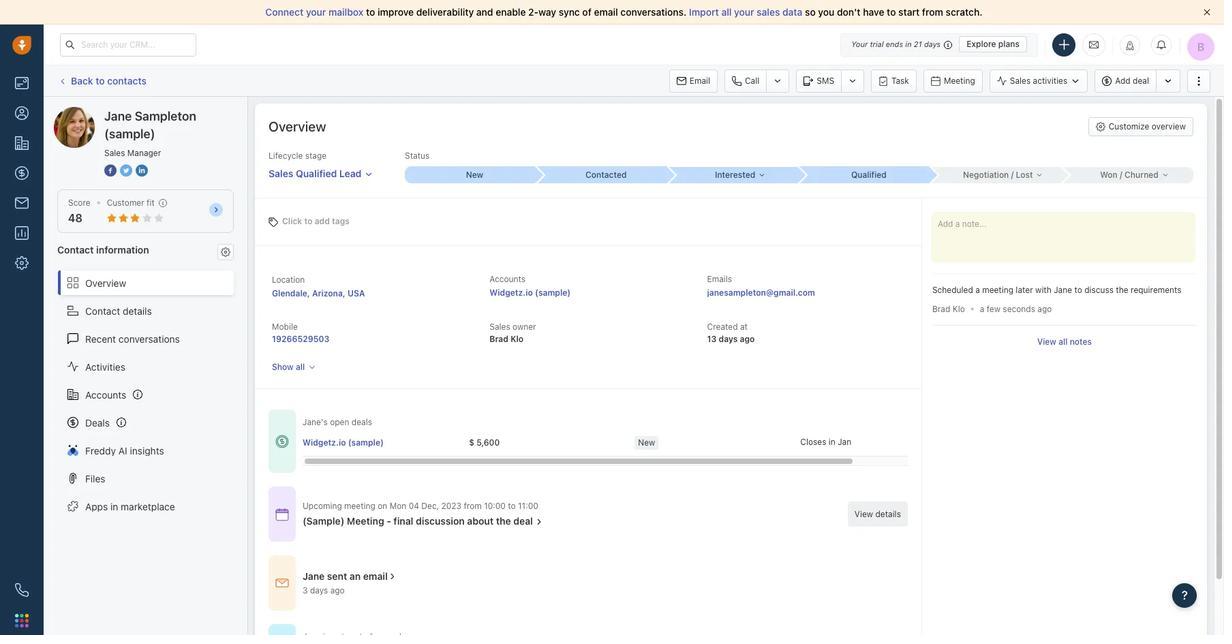 Task type: describe. For each thing, give the bounding box(es) containing it.
closes in jan
[[800, 437, 851, 447]]

lifecycle stage
[[269, 151, 327, 161]]

13
[[707, 334, 717, 344]]

19266529503
[[272, 334, 329, 344]]

explore
[[967, 39, 996, 49]]

jane sampleton (sample)
[[81, 106, 193, 118]]

negotiation / lost link
[[931, 167, 1062, 183]]

ago inside created at 13 days ago
[[740, 334, 755, 344]]

janesampleton@gmail.com
[[707, 288, 815, 298]]

0 horizontal spatial meeting
[[344, 501, 375, 511]]

data
[[782, 6, 803, 18]]

in for closes in jan
[[829, 437, 835, 447]]

freshworks switcher image
[[15, 614, 29, 628]]

send email image
[[1089, 39, 1099, 50]]

conversations
[[119, 333, 180, 345]]

scheduled a meeting later with jane to discuss the requirements
[[932, 285, 1182, 295]]

add deal button
[[1095, 69, 1156, 92]]

at
[[740, 322, 748, 332]]

1 horizontal spatial meeting
[[982, 285, 1014, 295]]

show all
[[272, 362, 305, 372]]

negotiation
[[963, 169, 1009, 180]]

an
[[350, 571, 361, 582]]

mon
[[390, 501, 406, 511]]

interested link
[[668, 167, 799, 183]]

qualified link
[[799, 166, 931, 183]]

facebook circled image
[[104, 164, 117, 178]]

interested
[[715, 169, 755, 180]]

customer fit
[[107, 198, 155, 208]]

glendale, arizona, usa link
[[272, 288, 365, 299]]

jane for jane sampleton (sample) sales manager
[[104, 109, 132, 123]]

1 horizontal spatial new
[[638, 437, 655, 448]]

location glendale, arizona, usa
[[272, 275, 365, 299]]

sales for sales activities
[[1010, 76, 1031, 86]]

3 days ago
[[303, 586, 345, 596]]

accounts widgetz.io (sample)
[[490, 274, 571, 298]]

(sample) for accounts widgetz.io (sample)
[[535, 288, 571, 298]]

call link
[[725, 69, 766, 92]]

0 vertical spatial widgetz.io (sample) link
[[490, 288, 571, 298]]

view details link
[[848, 502, 908, 527]]

you
[[818, 6, 835, 18]]

few
[[987, 304, 1001, 314]]

click
[[282, 216, 302, 226]]

brad klo
[[932, 304, 965, 314]]

2-
[[528, 6, 538, 18]]

email button
[[669, 69, 718, 92]]

2 your from the left
[[734, 6, 754, 18]]

brad inside the sales owner brad klo
[[490, 334, 508, 344]]

scheduled
[[932, 285, 973, 295]]

glendale,
[[272, 288, 310, 299]]

manager
[[127, 148, 161, 158]]

usa
[[348, 288, 365, 299]]

customize overview
[[1109, 121, 1186, 132]]

task button
[[871, 69, 917, 92]]

won
[[1100, 169, 1118, 180]]

accounts for accounts widgetz.io (sample)
[[490, 274, 526, 284]]

contact information
[[57, 244, 149, 256]]

score
[[68, 198, 90, 208]]

all for show all
[[296, 362, 305, 372]]

container_wx8msf4aqz5i3rn1 image for jane sent an email
[[275, 576, 289, 590]]

discuss
[[1085, 285, 1114, 295]]

to right 'mailbox'
[[366, 6, 375, 18]]

sales for sales qualified lead
[[269, 168, 293, 179]]

jane for jane sent an email
[[303, 571, 325, 582]]

emails janesampleton@gmail.com
[[707, 274, 815, 298]]

overview
[[1152, 121, 1186, 132]]

mng settings image
[[221, 247, 230, 257]]

lost
[[1016, 169, 1033, 180]]

in for apps in marketplace
[[110, 501, 118, 512]]

sms button
[[796, 69, 841, 92]]

your trial ends in 21 days
[[851, 40, 941, 48]]

close image
[[1204, 9, 1211, 16]]

qualified inside qualified link
[[851, 170, 887, 180]]

insights
[[130, 445, 164, 456]]

/ for lost
[[1011, 169, 1014, 180]]

tags
[[332, 216, 350, 226]]

deal inside button
[[1133, 76, 1149, 86]]

lead
[[339, 168, 362, 179]]

1 vertical spatial overview
[[85, 277, 126, 289]]

1 horizontal spatial from
[[922, 6, 943, 18]]

seconds
[[1003, 304, 1035, 314]]

connect your mailbox link
[[265, 6, 366, 18]]

view for view details
[[855, 509, 873, 519]]

import
[[689, 6, 719, 18]]

created at 13 days ago
[[707, 322, 755, 344]]

closes
[[800, 437, 826, 447]]

contact details
[[85, 305, 152, 317]]

and
[[476, 6, 493, 18]]

to right back in the left top of the page
[[96, 75, 105, 86]]

ends
[[886, 40, 903, 48]]

deals
[[352, 417, 372, 427]]

sales qualified lead
[[269, 168, 362, 179]]

discussion
[[416, 516, 465, 527]]

sampleton for jane sampleton (sample) sales manager
[[135, 109, 196, 123]]

0 vertical spatial email
[[594, 6, 618, 18]]

sales for sales owner brad klo
[[490, 322, 510, 332]]

interested button
[[668, 167, 799, 183]]

0 horizontal spatial container_wx8msf4aqz5i3rn1 image
[[275, 435, 289, 448]]

jane's
[[303, 417, 328, 427]]

scratch.
[[946, 6, 983, 18]]

recent conversations
[[85, 333, 180, 345]]

(sample)
[[303, 516, 344, 527]]

(sample) for jane sampleton (sample) sales manager
[[104, 127, 155, 141]]

/ for churned
[[1120, 169, 1122, 180]]

improve
[[378, 6, 414, 18]]

contacts
[[107, 75, 147, 86]]

sales qualified lead link
[[269, 162, 373, 181]]

what's new image
[[1125, 41, 1135, 50]]

back to contacts
[[71, 75, 147, 86]]

klo inside the sales owner brad klo
[[511, 334, 524, 344]]

jan
[[838, 437, 851, 447]]

jane's open deals
[[303, 417, 372, 427]]

$ 5,600
[[469, 437, 500, 448]]

score 48
[[68, 198, 90, 224]]

view for view all notes
[[1037, 337, 1056, 347]]

1 horizontal spatial overview
[[269, 119, 326, 134]]

emails
[[707, 274, 732, 284]]

twitter circled image
[[120, 164, 132, 178]]

row containing closes in jan
[[303, 429, 966, 457]]

jane right with
[[1054, 285, 1072, 295]]

activities
[[85, 361, 125, 373]]

0 horizontal spatial the
[[496, 516, 511, 527]]

contacted
[[586, 170, 627, 180]]

final
[[394, 516, 413, 527]]



Task type: locate. For each thing, give the bounding box(es) containing it.
1 horizontal spatial klo
[[953, 304, 965, 314]]

notes
[[1070, 337, 1092, 347]]

call button
[[725, 69, 766, 92]]

1 horizontal spatial accounts
[[490, 274, 526, 284]]

widgetz.io down jane's
[[303, 437, 346, 448]]

phone image
[[15, 583, 29, 597]]

ago down with
[[1038, 304, 1052, 314]]

0 horizontal spatial from
[[464, 501, 482, 511]]

0 vertical spatial contact
[[57, 244, 94, 256]]

the down 10:00
[[496, 516, 511, 527]]

sync
[[559, 6, 580, 18]]

0 vertical spatial ago
[[1038, 304, 1052, 314]]

0 vertical spatial details
[[123, 305, 152, 317]]

all for view all notes
[[1059, 337, 1068, 347]]

of
[[582, 6, 592, 18]]

1 vertical spatial ago
[[740, 334, 755, 344]]

sampleton for jane sampleton (sample)
[[105, 106, 152, 118]]

1 horizontal spatial container_wx8msf4aqz5i3rn1 image
[[534, 517, 544, 527]]

meeting up few
[[982, 285, 1014, 295]]

days right 21
[[924, 40, 941, 48]]

from
[[922, 6, 943, 18], [464, 501, 482, 511]]

deals
[[85, 417, 110, 428]]

widgetz.io (sample) link down open
[[303, 437, 384, 448]]

klo down owner
[[511, 334, 524, 344]]

48
[[68, 212, 82, 224]]

widgetz.io inside row
[[303, 437, 346, 448]]

meeting
[[982, 285, 1014, 295], [344, 501, 375, 511]]

0 horizontal spatial brad
[[490, 334, 508, 344]]

details for contact details
[[123, 305, 152, 317]]

jane
[[81, 106, 102, 118], [104, 109, 132, 123], [1054, 285, 1072, 295], [303, 571, 325, 582]]

all right show
[[296, 362, 305, 372]]

won / churned
[[1100, 169, 1159, 180]]

to
[[366, 6, 375, 18], [887, 6, 896, 18], [96, 75, 105, 86], [304, 216, 313, 226], [1075, 285, 1082, 295], [508, 501, 516, 511]]

19266529503 link
[[272, 334, 329, 344]]

0 horizontal spatial overview
[[85, 277, 126, 289]]

1 horizontal spatial widgetz.io (sample) link
[[490, 288, 571, 298]]

1 vertical spatial days
[[719, 334, 738, 344]]

jane for jane sampleton (sample)
[[81, 106, 102, 118]]

0 horizontal spatial /
[[1011, 169, 1014, 180]]

accounts
[[490, 274, 526, 284], [85, 389, 126, 400]]

sales
[[757, 6, 780, 18]]

contacted link
[[536, 166, 668, 183]]

linkedin circled image
[[136, 164, 148, 178]]

1 vertical spatial details
[[875, 509, 901, 519]]

add
[[315, 216, 330, 226]]

accounts down the 'activities'
[[85, 389, 126, 400]]

1 horizontal spatial qualified
[[851, 170, 887, 180]]

/ inside won / churned button
[[1120, 169, 1122, 180]]

container_wx8msf4aqz5i3rn1 image left 3
[[275, 576, 289, 590]]

stage
[[305, 151, 327, 161]]

details for view details
[[875, 509, 901, 519]]

don't
[[837, 6, 861, 18]]

0 vertical spatial view
[[1037, 337, 1056, 347]]

1 vertical spatial container_wx8msf4aqz5i3rn1 image
[[534, 517, 544, 527]]

from right start
[[922, 6, 943, 18]]

task
[[892, 75, 909, 86]]

sales down lifecycle
[[269, 168, 293, 179]]

0 vertical spatial meeting
[[944, 75, 975, 86]]

0 vertical spatial brad
[[932, 304, 950, 314]]

2 / from the left
[[1120, 169, 1122, 180]]

1 vertical spatial meeting
[[347, 516, 384, 527]]

1 vertical spatial view
[[855, 509, 873, 519]]

1 vertical spatial from
[[464, 501, 482, 511]]

from up about on the left bottom
[[464, 501, 482, 511]]

jane up 3
[[303, 571, 325, 582]]

all right import
[[721, 6, 732, 18]]

sales left activities
[[1010, 76, 1031, 86]]

deal down the 11:00
[[513, 516, 533, 527]]

1 vertical spatial in
[[829, 437, 835, 447]]

1 vertical spatial new
[[638, 437, 655, 448]]

upcoming
[[303, 501, 342, 511]]

2 horizontal spatial in
[[905, 40, 912, 48]]

contact for contact details
[[85, 305, 120, 317]]

1 horizontal spatial ago
[[740, 334, 755, 344]]

0 horizontal spatial deal
[[513, 516, 533, 527]]

sales owner brad klo
[[490, 322, 536, 344]]

in right apps
[[110, 501, 118, 512]]

1 horizontal spatial deal
[[1133, 76, 1149, 86]]

1 / from the left
[[1011, 169, 1014, 180]]

jane inside jane sampleton (sample) sales manager
[[104, 109, 132, 123]]

your left sales
[[734, 6, 754, 18]]

connect your mailbox to improve deliverability and enable 2-way sync of email conversations. import all your sales data so you don't have to start from scratch.
[[265, 6, 983, 18]]

apps in marketplace
[[85, 501, 175, 512]]

view all notes
[[1037, 337, 1092, 347]]

to left start
[[887, 6, 896, 18]]

sent
[[327, 571, 347, 582]]

meeting left 'on'
[[344, 501, 375, 511]]

0 horizontal spatial widgetz.io
[[303, 437, 346, 448]]

0 horizontal spatial email
[[363, 571, 388, 582]]

qualified
[[296, 168, 337, 179], [851, 170, 887, 180]]

1 vertical spatial meeting
[[344, 501, 375, 511]]

klo down scheduled
[[953, 304, 965, 314]]

view
[[1037, 337, 1056, 347], [855, 509, 873, 519]]

(sample)
[[154, 106, 193, 118], [104, 127, 155, 141], [535, 288, 571, 298], [348, 437, 384, 448]]

0 vertical spatial klo
[[953, 304, 965, 314]]

meeting inside button
[[944, 75, 975, 86]]

status
[[405, 151, 430, 161]]

days down created
[[719, 334, 738, 344]]

deal
[[1133, 76, 1149, 86], [513, 516, 533, 527]]

sampleton up manager
[[135, 109, 196, 123]]

1 vertical spatial widgetz.io (sample) link
[[303, 437, 384, 448]]

information
[[96, 244, 149, 256]]

0 horizontal spatial widgetz.io (sample) link
[[303, 437, 384, 448]]

accounts up owner
[[490, 274, 526, 284]]

sales inside jane sampleton (sample) sales manager
[[104, 148, 125, 158]]

widgetz.io (sample) link up owner
[[490, 288, 571, 298]]

overview up the lifecycle stage
[[269, 119, 326, 134]]

a left few
[[980, 304, 984, 314]]

/ inside negotiation / lost button
[[1011, 169, 1014, 180]]

0 vertical spatial overview
[[269, 119, 326, 134]]

on
[[378, 501, 387, 511]]

churned
[[1125, 169, 1159, 180]]

(sample) down 'jane sampleton (sample)'
[[104, 127, 155, 141]]

widgetz.io up owner
[[490, 288, 533, 298]]

overview up the contact details
[[85, 277, 126, 289]]

(sample) meeting - final discussion about the deal
[[303, 516, 533, 527]]

contact for contact information
[[57, 244, 94, 256]]

/
[[1011, 169, 1014, 180], [1120, 169, 1122, 180]]

1 horizontal spatial widgetz.io
[[490, 288, 533, 298]]

0 horizontal spatial your
[[306, 6, 326, 18]]

0 vertical spatial new
[[466, 170, 483, 180]]

jane down contacts
[[104, 109, 132, 123]]

accounts for accounts
[[85, 389, 126, 400]]

container_wx8msf4aqz5i3rn1 image left widgetz.io (sample)
[[275, 435, 289, 448]]

new
[[466, 170, 483, 180], [638, 437, 655, 448]]

add deal
[[1115, 76, 1149, 86]]

a right scheduled
[[975, 285, 980, 295]]

1 horizontal spatial email
[[594, 6, 618, 18]]

1 horizontal spatial details
[[875, 509, 901, 519]]

won / churned link
[[1062, 167, 1193, 183]]

mobile
[[272, 322, 298, 332]]

0 horizontal spatial all
[[296, 362, 305, 372]]

in left "jan"
[[829, 437, 835, 447]]

accounts inside accounts widgetz.io (sample)
[[490, 274, 526, 284]]

container_wx8msf4aqz5i3rn1 image
[[275, 508, 289, 521], [388, 572, 397, 581], [275, 576, 289, 590]]

0 vertical spatial the
[[1116, 285, 1128, 295]]

0 vertical spatial container_wx8msf4aqz5i3rn1 image
[[275, 435, 289, 448]]

Search your CRM... text field
[[60, 33, 196, 56]]

container_wx8msf4aqz5i3rn1 image down the 11:00
[[534, 517, 544, 527]]

your left 'mailbox'
[[306, 6, 326, 18]]

1 vertical spatial deal
[[513, 516, 533, 527]]

2023
[[441, 501, 462, 511]]

1 your from the left
[[306, 6, 326, 18]]

0 horizontal spatial klo
[[511, 334, 524, 344]]

48 button
[[68, 212, 82, 224]]

0 horizontal spatial accounts
[[85, 389, 126, 400]]

(sample) up owner
[[535, 288, 571, 298]]

row
[[303, 429, 966, 457]]

0 vertical spatial days
[[924, 40, 941, 48]]

11:00
[[518, 501, 538, 511]]

2 horizontal spatial all
[[1059, 337, 1068, 347]]

/ right won
[[1120, 169, 1122, 180]]

2 vertical spatial ago
[[330, 586, 345, 596]]

0 horizontal spatial meeting
[[347, 516, 384, 527]]

(sample) up manager
[[154, 106, 193, 118]]

ago
[[1038, 304, 1052, 314], [740, 334, 755, 344], [330, 586, 345, 596]]

brad
[[932, 304, 950, 314], [490, 334, 508, 344]]

email right of
[[594, 6, 618, 18]]

sales activities
[[1010, 76, 1068, 86]]

sampleton down contacts
[[105, 106, 152, 118]]

janesampleton@gmail.com link
[[707, 286, 815, 300]]

sampleton inside jane sampleton (sample) sales manager
[[135, 109, 196, 123]]

show
[[272, 362, 294, 372]]

container_wx8msf4aqz5i3rn1 image left the upcoming
[[275, 508, 289, 521]]

0 horizontal spatial view
[[855, 509, 873, 519]]

2 vertical spatial days
[[310, 586, 328, 596]]

1 vertical spatial klo
[[511, 334, 524, 344]]

mobile 19266529503
[[272, 322, 329, 344]]

jane down back in the left top of the page
[[81, 106, 102, 118]]

new link
[[405, 166, 536, 183]]

deal right add
[[1133, 76, 1149, 86]]

container_wx8msf4aqz5i3rn1 image
[[275, 435, 289, 448], [534, 517, 544, 527]]

0 vertical spatial meeting
[[982, 285, 1014, 295]]

meeting down 'on'
[[347, 516, 384, 527]]

negotiation / lost button
[[931, 167, 1062, 183]]

container_wx8msf4aqz5i3rn1 image for upcoming meeting on mon 04 dec, 2023 from 10:00 to 11:00
[[275, 508, 289, 521]]

1 horizontal spatial /
[[1120, 169, 1122, 180]]

deliverability
[[416, 6, 474, 18]]

0 vertical spatial widgetz.io
[[490, 288, 533, 298]]

contact up the recent
[[85, 305, 120, 317]]

upcoming meeting on mon 04 dec, 2023 from 10:00 to 11:00
[[303, 501, 538, 511]]

0 horizontal spatial in
[[110, 501, 118, 512]]

1 vertical spatial widgetz.io
[[303, 437, 346, 448]]

1 horizontal spatial brad
[[932, 304, 950, 314]]

0 vertical spatial a
[[975, 285, 980, 295]]

0 horizontal spatial details
[[123, 305, 152, 317]]

in left 21
[[905, 40, 912, 48]]

1 horizontal spatial the
[[1116, 285, 1128, 295]]

overview
[[269, 119, 326, 134], [85, 277, 126, 289]]

1 horizontal spatial view
[[1037, 337, 1056, 347]]

1 vertical spatial the
[[496, 516, 511, 527]]

all
[[721, 6, 732, 18], [1059, 337, 1068, 347], [296, 362, 305, 372]]

days inside created at 13 days ago
[[719, 334, 738, 344]]

$
[[469, 437, 474, 448]]

explore plans
[[967, 39, 1020, 49]]

(sample) inside jane sampleton (sample) sales manager
[[104, 127, 155, 141]]

widgetz.io inside accounts widgetz.io (sample)
[[490, 288, 533, 298]]

to left the 11:00
[[508, 501, 516, 511]]

container_wx8msf4aqz5i3rn1 image right an
[[388, 572, 397, 581]]

1 horizontal spatial all
[[721, 6, 732, 18]]

1 vertical spatial brad
[[490, 334, 508, 344]]

0 horizontal spatial days
[[310, 586, 328, 596]]

(sample) down deals
[[348, 437, 384, 448]]

0 horizontal spatial new
[[466, 170, 483, 180]]

2 vertical spatial all
[[296, 362, 305, 372]]

brad down accounts widgetz.io (sample)
[[490, 334, 508, 344]]

jane sent an email
[[303, 571, 388, 582]]

explore plans link
[[959, 36, 1027, 52]]

add
[[1115, 76, 1131, 86]]

phone element
[[8, 577, 35, 604]]

2 horizontal spatial days
[[924, 40, 941, 48]]

/ left lost
[[1011, 169, 1014, 180]]

0 horizontal spatial ago
[[330, 586, 345, 596]]

to left add
[[304, 216, 313, 226]]

brad down scheduled
[[932, 304, 950, 314]]

1 horizontal spatial meeting
[[944, 75, 975, 86]]

1 vertical spatial all
[[1059, 337, 1068, 347]]

customize overview button
[[1088, 117, 1193, 136]]

1 vertical spatial a
[[980, 304, 984, 314]]

1 horizontal spatial in
[[829, 437, 835, 447]]

ago down sent
[[330, 586, 345, 596]]

email
[[594, 6, 618, 18], [363, 571, 388, 582]]

sales left owner
[[490, 322, 510, 332]]

the right discuss
[[1116, 285, 1128, 295]]

0 vertical spatial from
[[922, 6, 943, 18]]

meeting down explore
[[944, 75, 975, 86]]

dec,
[[421, 501, 439, 511]]

days
[[924, 40, 941, 48], [719, 334, 738, 344], [310, 586, 328, 596]]

to left discuss
[[1075, 285, 1082, 295]]

1 vertical spatial email
[[363, 571, 388, 582]]

details
[[123, 305, 152, 317], [875, 509, 901, 519]]

the
[[1116, 285, 1128, 295], [496, 516, 511, 527]]

won / churned button
[[1062, 167, 1193, 183]]

1 horizontal spatial your
[[734, 6, 754, 18]]

ai
[[118, 445, 127, 456]]

email right an
[[363, 571, 388, 582]]

sales up 'facebook circled' image
[[104, 148, 125, 158]]

sales inside the sales owner brad klo
[[490, 322, 510, 332]]

1 horizontal spatial days
[[719, 334, 738, 344]]

0 vertical spatial deal
[[1133, 76, 1149, 86]]

contact down the 48 button
[[57, 244, 94, 256]]

your
[[306, 6, 326, 18], [734, 6, 754, 18]]

trial
[[870, 40, 884, 48]]

0 vertical spatial all
[[721, 6, 732, 18]]

10:00
[[484, 501, 506, 511]]

(sample) for jane sampleton (sample)
[[154, 106, 193, 118]]

mailbox
[[329, 6, 364, 18]]

04
[[409, 501, 419, 511]]

view all notes link
[[1037, 336, 1092, 348]]

(sample) inside accounts widgetz.io (sample)
[[535, 288, 571, 298]]

2 vertical spatial in
[[110, 501, 118, 512]]

1 vertical spatial accounts
[[85, 389, 126, 400]]

qualified inside sales qualified lead link
[[296, 168, 337, 179]]

customize
[[1109, 121, 1149, 132]]

a few seconds ago
[[980, 304, 1052, 314]]

1 vertical spatial contact
[[85, 305, 120, 317]]

ago down the at
[[740, 334, 755, 344]]

2 horizontal spatial ago
[[1038, 304, 1052, 314]]

back to contacts link
[[57, 70, 147, 91]]

0 vertical spatial in
[[905, 40, 912, 48]]

meeting
[[944, 75, 975, 86], [347, 516, 384, 527]]

import all your sales data link
[[689, 6, 805, 18]]

all left "notes"
[[1059, 337, 1068, 347]]

your
[[851, 40, 868, 48]]

open
[[330, 417, 349, 427]]

0 vertical spatial accounts
[[490, 274, 526, 284]]

0 horizontal spatial qualified
[[296, 168, 337, 179]]

days right 3
[[310, 586, 328, 596]]



Task type: vqa. For each thing, say whether or not it's contained in the screenshot.
bottommost Brad
yes



